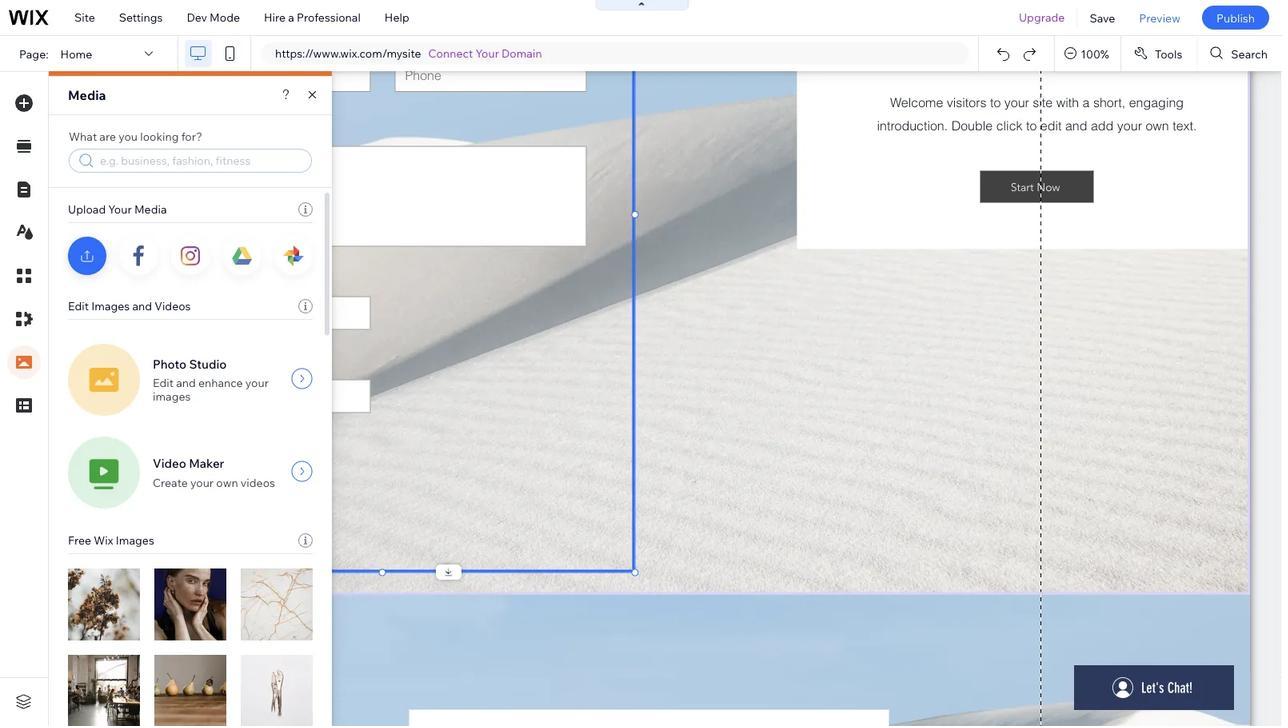 Task type: locate. For each thing, give the bounding box(es) containing it.
wix
[[94, 534, 113, 548], [140, 577, 159, 591]]

images
[[91, 299, 130, 313], [116, 534, 154, 548]]

0 vertical spatial images
[[91, 299, 130, 313]]

wix right free
[[94, 534, 113, 548]]

videos
[[241, 476, 275, 490]]

your right the upload at left top
[[108, 202, 132, 216]]

media right the upload at left top
[[134, 202, 167, 216]]

1 vertical spatial edit
[[153, 376, 174, 390]]

images left videos
[[91, 299, 130, 313]]

upload your media
[[68, 202, 167, 216]]

1 horizontal spatial edit
[[153, 376, 174, 390]]

are
[[100, 130, 116, 144]]

edit
[[68, 299, 89, 313], [153, 376, 174, 390]]

wix forms
[[140, 577, 194, 591]]

your down maker
[[190, 476, 214, 490]]

1 vertical spatial media
[[134, 202, 167, 216]]

your
[[245, 376, 269, 390], [190, 476, 214, 490]]

https://www.wix.com/mysite connect your domain
[[275, 46, 542, 60]]

free
[[68, 534, 91, 548]]

0 vertical spatial your
[[245, 376, 269, 390]]

for?
[[181, 130, 202, 144]]

and
[[132, 299, 152, 313], [176, 376, 196, 390]]

dev
[[187, 10, 207, 24]]

videos
[[155, 299, 191, 313]]

e.g. business, fashion, fitness field
[[98, 153, 294, 169]]

publish
[[1217, 11, 1255, 25]]

your right enhance
[[245, 376, 269, 390]]

wix left forms
[[140, 577, 159, 591]]

media
[[68, 87, 106, 103], [134, 202, 167, 216]]

0 horizontal spatial your
[[190, 476, 214, 490]]

studio
[[189, 356, 227, 372]]

1 vertical spatial wix
[[140, 577, 159, 591]]

search button
[[1198, 36, 1283, 71]]

0 vertical spatial your
[[476, 46, 499, 60]]

a
[[288, 10, 294, 24]]

100% button
[[1056, 36, 1121, 71]]

search
[[1232, 47, 1268, 61]]

1 vertical spatial images
[[116, 534, 154, 548]]

0 horizontal spatial and
[[132, 299, 152, 313]]

0 horizontal spatial your
[[108, 202, 132, 216]]

what are you looking for?
[[69, 130, 202, 144]]

connect
[[429, 46, 473, 60]]

1 vertical spatial and
[[176, 376, 196, 390]]

0 vertical spatial edit
[[68, 299, 89, 313]]

1 horizontal spatial media
[[134, 202, 167, 216]]

your
[[476, 46, 499, 60], [108, 202, 132, 216]]

0 horizontal spatial wix
[[94, 534, 113, 548]]

your left domain
[[476, 46, 499, 60]]

and down photo
[[176, 376, 196, 390]]

dev mode
[[187, 10, 240, 24]]

0 horizontal spatial edit
[[68, 299, 89, 313]]

1 horizontal spatial and
[[176, 376, 196, 390]]

upload
[[68, 202, 106, 216]]

save button
[[1078, 0, 1128, 35]]

media up what
[[68, 87, 106, 103]]

mode
[[210, 10, 240, 24]]

images up wix forms
[[116, 534, 154, 548]]

tools button
[[1122, 36, 1197, 71]]

video maker create your own videos
[[153, 456, 275, 490]]

0 vertical spatial media
[[68, 87, 106, 103]]

0 horizontal spatial media
[[68, 87, 106, 103]]

100%
[[1081, 47, 1110, 61]]

video
[[153, 456, 186, 471]]

and left videos
[[132, 299, 152, 313]]

1 horizontal spatial your
[[245, 376, 269, 390]]

preview button
[[1128, 0, 1193, 35]]

1 vertical spatial your
[[108, 202, 132, 216]]

1 vertical spatial your
[[190, 476, 214, 490]]



Task type: vqa. For each thing, say whether or not it's contained in the screenshot.
Studio
yes



Task type: describe. For each thing, give the bounding box(es) containing it.
edit inside photo studio edit and enhance your images
[[153, 376, 174, 390]]

1 horizontal spatial wix
[[140, 577, 159, 591]]

hire a professional
[[264, 10, 361, 24]]

maker
[[189, 456, 224, 471]]

what
[[69, 130, 97, 144]]

publish button
[[1203, 6, 1270, 30]]

https://www.wix.com/mysite
[[275, 46, 421, 60]]

photo
[[153, 356, 187, 372]]

preview
[[1140, 11, 1181, 25]]

0 vertical spatial wix
[[94, 534, 113, 548]]

free wix images
[[68, 534, 154, 548]]

upgrade
[[1019, 10, 1065, 24]]

tools
[[1155, 47, 1183, 61]]

you
[[119, 130, 138, 144]]

site
[[74, 10, 95, 24]]

hire
[[264, 10, 286, 24]]

photo studio edit and enhance your images
[[153, 356, 269, 404]]

save
[[1090, 11, 1116, 25]]

own
[[216, 476, 238, 490]]

your inside photo studio edit and enhance your images
[[245, 376, 269, 390]]

create
[[153, 476, 188, 490]]

1 horizontal spatial your
[[476, 46, 499, 60]]

edit images and videos
[[68, 299, 191, 313]]

professional
[[297, 10, 361, 24]]

enhance
[[198, 376, 243, 390]]

forms
[[162, 577, 194, 591]]

looking
[[140, 130, 179, 144]]

domain
[[502, 46, 542, 60]]

home
[[60, 47, 92, 61]]

settings
[[119, 10, 163, 24]]

0 vertical spatial and
[[132, 299, 152, 313]]

help
[[385, 10, 409, 24]]

and inside photo studio edit and enhance your images
[[176, 376, 196, 390]]

your inside video maker create your own videos
[[190, 476, 214, 490]]

images
[[153, 390, 191, 404]]



